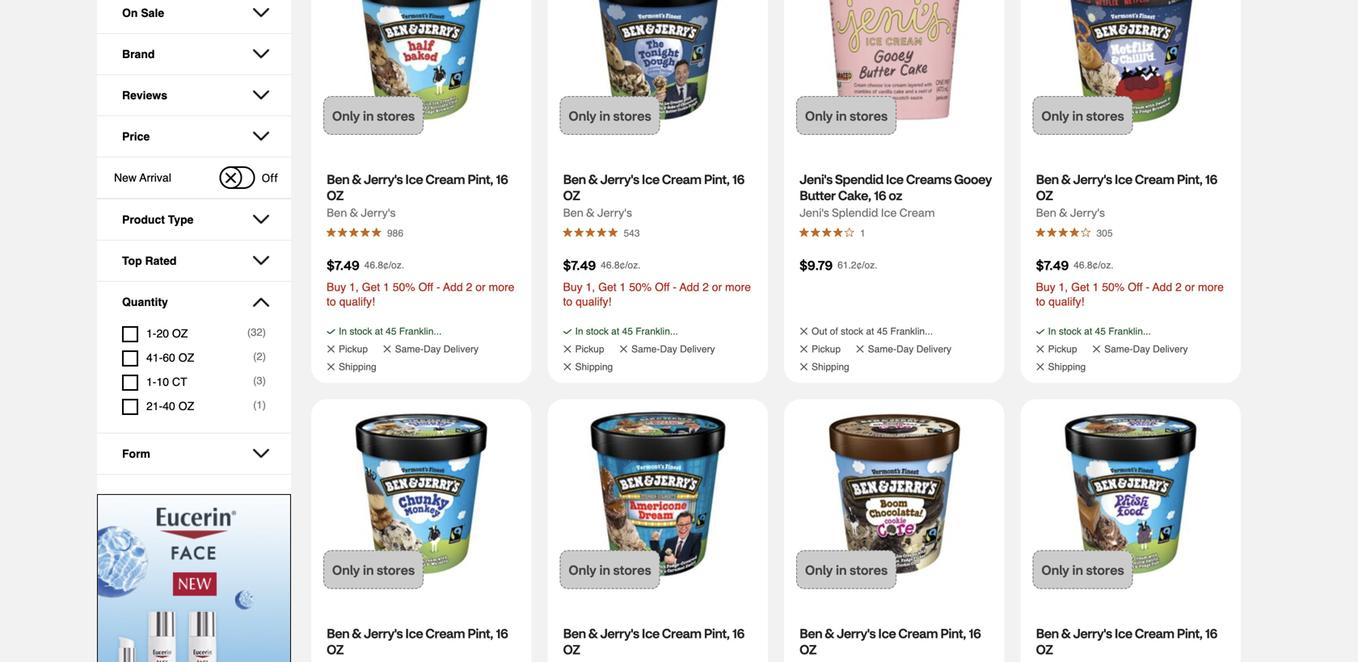 Task type: describe. For each thing, give the bounding box(es) containing it.
on sale button
[[110, 0, 278, 33]]

1, for 305
[[1059, 281, 1068, 294]]

2 for 543
[[703, 281, 709, 294]]

splendid
[[832, 205, 878, 220]]

same-day delivery shipping for 986
[[339, 344, 479, 373]]

buy 1, get 1 50% off - add 2 or more to qualify! for 986
[[327, 281, 518, 308]]

$9.79 61.2¢/oz.
[[800, 257, 878, 274]]

off button
[[220, 167, 278, 189]]

at for 305
[[1084, 326, 1092, 338]]

) for 1-20 oz
[[262, 327, 266, 339]]

butter
[[800, 187, 836, 204]]

46.8¢/oz. for 305
[[1074, 260, 1114, 271]]

- for 305
[[1146, 281, 1150, 294]]

add for 543
[[680, 281, 699, 294]]

46.8¢/oz. for 986
[[364, 260, 404, 271]]

1-20 oz
[[146, 327, 188, 340]]

of
[[830, 326, 838, 338]]

more for 543
[[725, 281, 751, 294]]

986
[[387, 228, 403, 239]]

1 jeni's from the top
[[800, 171, 833, 188]]

50% for 543
[[629, 281, 652, 294]]

off for 305
[[1128, 281, 1143, 294]]

60
[[163, 352, 175, 365]]

advertisement element
[[97, 495, 291, 663]]

20
[[156, 327, 169, 340]]

price button
[[110, 116, 278, 157]]

this link goes to a page with all jeni's spendid ice creams gooey butter cake, 16 oz reviews. image
[[800, 228, 856, 238]]

3 shipping from the left
[[812, 362, 849, 373]]

ct
[[172, 376, 187, 389]]

3 stock from the left
[[841, 326, 863, 338]]

reviews button
[[110, 75, 278, 116]]

product type heading
[[122, 213, 256, 226]]

( 3 )
[[253, 375, 266, 387]]

form button
[[110, 434, 278, 475]]

41-
[[146, 352, 163, 365]]

brand
[[122, 48, 155, 61]]

reviews
[[122, 89, 167, 102]]

add for 305
[[1153, 281, 1172, 294]]

45 for 543
[[622, 326, 633, 338]]

stock for 305
[[1059, 326, 1082, 338]]

21-40 OZ 1 item, Quantity checkbox
[[122, 395, 266, 420]]

$7.49 for 986
[[327, 257, 360, 274]]

off for 986
[[418, 281, 433, 294]]

this link goes to a page with all ben & jerry's ice cream pint, 16 oz reviews. image for 986
[[327, 228, 383, 238]]

2 inside option
[[257, 351, 262, 363]]

get for 986
[[362, 281, 380, 294]]

price $7.49. element for 305
[[1036, 257, 1069, 274]]

shipping for 543
[[575, 362, 613, 373]]

( for 1-10 ct
[[253, 375, 257, 387]]

get for 543
[[598, 281, 617, 294]]

in for 986
[[339, 326, 347, 338]]

50% for 986
[[393, 281, 415, 294]]

form
[[122, 448, 150, 461]]

more for 986
[[489, 281, 515, 294]]

type
[[168, 213, 194, 226]]

3 day from the left
[[897, 344, 914, 355]]

2 ben & jerry's ice cream pint, 16 oz from the left
[[563, 626, 747, 659]]

off inside button
[[262, 171, 278, 185]]

out of stock at 45 franklin...
[[812, 326, 933, 338]]

( 1 )
[[253, 399, 266, 412]]

more for 305
[[1198, 281, 1224, 294]]

price $9.79. element
[[800, 257, 833, 274]]

product type button
[[110, 200, 278, 240]]

off for 543
[[655, 281, 670, 294]]

price
[[122, 130, 150, 143]]

buy 1, get 1 50% off - add 2 or more to qualify! for 305
[[1036, 281, 1227, 308]]

16 inside "jeni's spendid ice creams gooey butter cake, 16 oz jeni's splendid ice cream"
[[874, 187, 886, 204]]

ben & jerry's ice cream pint, 16 oz ben & jerry's for 986
[[327, 171, 511, 220]]

same- for 986
[[395, 344, 424, 355]]

on sale
[[122, 6, 164, 19]]

top
[[122, 255, 142, 268]]

this link goes to a page with all ben & jerry's ice cream pint, 16 oz reviews. image for 543
[[563, 228, 620, 238]]

in stock at 45 franklin... for 986
[[339, 326, 442, 338]]

on sale heading
[[122, 6, 256, 19]]

1 for 543
[[620, 281, 626, 294]]

stock for 986
[[350, 326, 372, 338]]

41-60 oz
[[146, 352, 194, 365]]

$7.49 46.8¢/oz. for 305
[[1036, 257, 1114, 274]]

buy for 543
[[563, 281, 583, 294]]

rated
[[145, 255, 177, 268]]

2 for 986
[[466, 281, 472, 294]]

day for 305
[[1133, 344, 1150, 355]]

to for 543
[[563, 296, 573, 308]]

brand button
[[110, 34, 278, 74]]

ben & jerry's link for 305
[[1036, 203, 1105, 222]]

price heading
[[122, 130, 256, 143]]

41-60 OZ 2 items, Quantity checkbox
[[122, 347, 266, 371]]

top rated button
[[110, 241, 278, 281]]

4 ben & jerry's ice cream pint, 16 oz from the left
[[1036, 626, 1220, 659]]

in for 543
[[575, 326, 583, 338]]

to for 986
[[327, 296, 336, 308]]

3
[[257, 375, 262, 387]]

$7.49 for 305
[[1036, 257, 1069, 274]]

2 for 305
[[1176, 281, 1182, 294]]

day for 543
[[660, 344, 677, 355]]

product type
[[122, 213, 194, 226]]

franklin... for 543
[[636, 326, 678, 338]]

21-40 oz
[[146, 400, 194, 413]]

) for 21-40 oz
[[262, 399, 266, 412]]

pickup for 305
[[1048, 344, 1077, 355]]

or for 305
[[1185, 281, 1195, 294]]

1, for 986
[[349, 281, 359, 294]]

305
[[1097, 228, 1113, 239]]

oz
[[889, 187, 902, 204]]

quantity
[[122, 296, 168, 309]]

46.8¢perounce. element for 305
[[1074, 260, 1114, 271]]

same- for 543
[[632, 344, 660, 355]]

price $7.49. element for 543
[[563, 257, 596, 274]]

add for 986
[[443, 281, 463, 294]]

1-10 ct
[[146, 376, 187, 389]]

- for 543
[[673, 281, 677, 294]]



Task type: locate. For each thing, give the bounding box(es) containing it.
0 horizontal spatial get
[[362, 281, 380, 294]]

buy 1, get 1 50% off - add 2 or more to qualify! down 543
[[563, 281, 754, 308]]

( for 41-60 oz
[[253, 351, 257, 363]]

4 franklin... from the left
[[1109, 326, 1151, 338]]

1 horizontal spatial or
[[712, 281, 722, 294]]

1 horizontal spatial price $7.49. element
[[563, 257, 596, 274]]

1 down 543
[[620, 281, 626, 294]]

at for 543
[[611, 326, 619, 338]]

in stock at 45 franklin... for 543
[[575, 326, 678, 338]]

21-
[[146, 400, 163, 413]]

1 down "( 3 )"
[[257, 399, 262, 412]]

1 day from the left
[[424, 344, 441, 355]]

2 price $7.49. element from the left
[[563, 257, 596, 274]]

) inside 21-40 oz 1 item, quantity option
[[262, 399, 266, 412]]

1 get from the left
[[362, 281, 380, 294]]

&
[[352, 171, 361, 188], [588, 171, 598, 188], [1061, 171, 1071, 188], [350, 205, 358, 220], [586, 205, 595, 220], [1059, 205, 1068, 220], [352, 626, 361, 642], [588, 626, 598, 642], [825, 626, 834, 642], [1061, 626, 1071, 642]]

50% down 543
[[629, 281, 652, 294]]

1 to from the left
[[327, 296, 336, 308]]

1 stock from the left
[[350, 326, 372, 338]]

( inside 41-60 oz 2 items, quantity option
[[253, 351, 257, 363]]

) inside '1-20 oz 32 items, quantity list 4 items' option
[[262, 327, 266, 339]]

1- inside "option"
[[146, 376, 156, 389]]

ben & jerry's link up 543
[[563, 203, 632, 222]]

0 horizontal spatial buy
[[327, 281, 346, 294]]

- for 986
[[437, 281, 440, 294]]

0 horizontal spatial ben & jerry's link
[[327, 203, 396, 222]]

same-day delivery shipping
[[339, 344, 479, 373], [575, 344, 715, 373], [812, 344, 952, 373], [1048, 344, 1188, 373]]

top rated
[[122, 255, 177, 268]]

1 link
[[856, 222, 870, 243]]

3 1, from the left
[[1059, 281, 1068, 294]]

jeni's down the butter
[[800, 205, 829, 220]]

3 qualify! from the left
[[1049, 296, 1085, 308]]

2 qualify! from the left
[[576, 296, 612, 308]]

shipping for 986
[[339, 362, 377, 373]]

2 horizontal spatial in stock at 45 franklin...
[[1048, 326, 1151, 338]]

1 this link goes to a page with all ben & jerry's ice cream pint, 16 oz reviews. image from the left
[[327, 228, 383, 238]]

ben & jerry's ice cream pint, 16 oz ben & jerry's up 305 link
[[1036, 171, 1220, 220]]

3 to from the left
[[1036, 296, 1046, 308]]

1 45 from the left
[[386, 326, 396, 338]]

50%
[[393, 281, 415, 294], [629, 281, 652, 294], [1102, 281, 1125, 294]]

add
[[443, 281, 463, 294], [680, 281, 699, 294], [1153, 281, 1172, 294]]

cream inside "jeni's spendid ice creams gooey butter cake, 16 oz jeni's splendid ice cream"
[[900, 205, 935, 220]]

3 more from the left
[[1198, 281, 1224, 294]]

3 ) from the top
[[262, 375, 266, 387]]

ben & jerry's link for 543
[[563, 203, 632, 222]]

shipping
[[339, 362, 377, 373], [575, 362, 613, 373], [812, 362, 849, 373], [1048, 362, 1086, 373]]

2 or from the left
[[712, 281, 722, 294]]

3 - from the left
[[1146, 281, 1150, 294]]

46.8¢perounce. element for 543
[[601, 260, 641, 271]]

pickup for 543
[[575, 344, 604, 355]]

2 jeni's from the top
[[800, 205, 829, 220]]

2 46.8¢perounce. element from the left
[[601, 260, 641, 271]]

day
[[424, 344, 441, 355], [660, 344, 677, 355], [897, 344, 914, 355], [1133, 344, 1150, 355]]

get
[[362, 281, 380, 294], [598, 281, 617, 294], [1071, 281, 1090, 294]]

3 45 from the left
[[877, 326, 888, 338]]

0 horizontal spatial 1,
[[349, 281, 359, 294]]

3 same- from the left
[[868, 344, 897, 355]]

1 horizontal spatial $7.49
[[563, 257, 596, 274]]

3 $7.49 46.8¢/oz. from the left
[[1036, 257, 1114, 274]]

or for 543
[[712, 281, 722, 294]]

( for 21-40 oz
[[253, 399, 257, 412]]

gooey
[[954, 171, 992, 188]]

day for 986
[[424, 344, 441, 355]]

4 same-day delivery shipping from the left
[[1048, 344, 1188, 373]]

this link goes to a page with all ben & jerry's ice cream pint, 16 oz reviews. image left 986
[[327, 228, 383, 238]]

3 buy from the left
[[1036, 281, 1056, 294]]

-
[[437, 281, 440, 294], [673, 281, 677, 294], [1146, 281, 1150, 294]]

2 pickup from the left
[[575, 344, 604, 355]]

( inside '1-20 oz 32 items, quantity list 4 items' option
[[247, 327, 251, 339]]

50% down 986
[[393, 281, 415, 294]]

same-
[[395, 344, 424, 355], [632, 344, 660, 355], [868, 344, 897, 355], [1105, 344, 1133, 355]]

arrival
[[139, 171, 171, 184]]

qualify!
[[339, 296, 375, 308], [576, 296, 612, 308], [1049, 296, 1085, 308]]

out
[[812, 326, 827, 338]]

jeni's
[[800, 171, 833, 188], [800, 205, 829, 220]]

45
[[386, 326, 396, 338], [622, 326, 633, 338], [877, 326, 888, 338], [1095, 326, 1106, 338]]

1 shipping from the left
[[339, 362, 377, 373]]

1 down 986
[[383, 281, 390, 294]]

1 horizontal spatial buy
[[563, 281, 583, 294]]

1- up "41-"
[[146, 327, 156, 340]]

0 horizontal spatial $7.49 46.8¢/oz.
[[327, 257, 404, 274]]

0 horizontal spatial this link goes to a page with all ben & jerry's ice cream pint, 16 oz reviews. image
[[327, 228, 383, 238]]

2 buy from the left
[[563, 281, 583, 294]]

shipping for 305
[[1048, 362, 1086, 373]]

$7.49 46.8¢/oz. for 986
[[327, 257, 404, 274]]

2 at from the left
[[611, 326, 619, 338]]

4 delivery from the left
[[1153, 344, 1188, 355]]

2 get from the left
[[598, 281, 617, 294]]

buy 1, get 1 50% off - add 2 or more to qualify! for 543
[[563, 281, 754, 308]]

in
[[363, 107, 374, 124], [599, 107, 610, 124], [836, 107, 847, 124], [1072, 107, 1083, 124], [363, 562, 374, 579], [599, 562, 610, 579], [836, 562, 847, 579], [1072, 562, 1083, 579]]

46.8¢perounce. element for 986
[[364, 260, 404, 271]]

1 for 305
[[1093, 281, 1099, 294]]

stock
[[350, 326, 372, 338], [586, 326, 609, 338], [841, 326, 863, 338], [1059, 326, 1082, 338]]

50% for 305
[[1102, 281, 1125, 294]]

ben & jerry's link up 986
[[327, 203, 396, 222]]

1
[[860, 228, 866, 239], [383, 281, 390, 294], [620, 281, 626, 294], [1093, 281, 1099, 294], [257, 399, 262, 412]]

2 horizontal spatial to
[[1036, 296, 1046, 308]]

buy for 986
[[327, 281, 346, 294]]

2 shipping from the left
[[575, 362, 613, 373]]

to for 305
[[1036, 296, 1046, 308]]

2 horizontal spatial 46.8¢/oz.
[[1074, 260, 1114, 271]]

same- for 305
[[1105, 344, 1133, 355]]

form heading
[[122, 448, 256, 461]]

cake,
[[838, 187, 871, 204]]

1 ben & jerry's ice cream pint, 16 oz from the left
[[327, 626, 511, 659]]

price $7.49. element for 986
[[327, 257, 360, 274]]

0 horizontal spatial ben & jerry's ice cream pint, 16 oz ben & jerry's
[[327, 171, 511, 220]]

1 for 986
[[383, 281, 390, 294]]

2 buy 1, get 1 50% off - add 2 or more to qualify! from the left
[[563, 281, 754, 308]]

) inside 41-60 oz 2 items, quantity option
[[262, 351, 266, 363]]

1 horizontal spatial add
[[680, 281, 699, 294]]

)
[[262, 327, 266, 339], [262, 351, 266, 363], [262, 375, 266, 387], [262, 399, 266, 412]]

to
[[327, 296, 336, 308], [563, 296, 573, 308], [1036, 296, 1046, 308]]

in
[[339, 326, 347, 338], [575, 326, 583, 338], [1048, 326, 1056, 338]]

46.8¢perounce. element down 543
[[601, 260, 641, 271]]

61.2¢/oz.
[[838, 260, 878, 271]]

0 vertical spatial 1-
[[146, 327, 156, 340]]

0 horizontal spatial 50%
[[393, 281, 415, 294]]

0 horizontal spatial 46.8¢perounce. element
[[364, 260, 404, 271]]

0 horizontal spatial 46.8¢/oz.
[[364, 260, 404, 271]]

40
[[163, 400, 175, 413]]

1 franklin... from the left
[[399, 326, 442, 338]]

price $7.49. element
[[327, 257, 360, 274], [563, 257, 596, 274], [1036, 257, 1069, 274]]

1-10 CT 3 items, Quantity checkbox
[[122, 371, 266, 395]]

$7.49 46.8¢/oz. down 543
[[563, 257, 641, 274]]

buy for 305
[[1036, 281, 1056, 294]]

1 horizontal spatial -
[[673, 281, 677, 294]]

brand heading
[[122, 48, 256, 61]]

1 same- from the left
[[395, 344, 424, 355]]

$7.49 46.8¢/oz. for 543
[[563, 257, 641, 274]]

pickup
[[339, 344, 368, 355], [575, 344, 604, 355], [812, 344, 841, 355], [1048, 344, 1077, 355]]

305 link
[[1093, 222, 1117, 243]]

1 46.8¢/oz. from the left
[[364, 260, 404, 271]]

this link goes to a page with all ben & jerry's ice cream pint, 16 oz reviews. image left 305
[[1036, 228, 1093, 238]]

$7.49
[[327, 257, 360, 274], [563, 257, 596, 274], [1036, 257, 1069, 274]]

0 horizontal spatial buy 1, get 1 50% off - add 2 or more to qualify!
[[327, 281, 518, 308]]

4 at from the left
[[1084, 326, 1092, 338]]

this link goes to a page with all ben & jerry's ice cream pint, 16 oz reviews. image for 305
[[1036, 228, 1093, 238]]

1 at from the left
[[375, 326, 383, 338]]

qualify! for 543
[[576, 296, 612, 308]]

1-
[[146, 327, 156, 340], [146, 376, 156, 389]]

3 50% from the left
[[1102, 281, 1125, 294]]

46.8¢perounce. element down 986
[[364, 260, 404, 271]]

2 $7.49 from the left
[[563, 257, 596, 274]]

1- for 10
[[146, 376, 156, 389]]

top rated heading
[[122, 255, 256, 268]]

in stock at 45 franklin...
[[339, 326, 442, 338], [575, 326, 678, 338], [1048, 326, 1151, 338]]

1 down 305
[[1093, 281, 1099, 294]]

at
[[375, 326, 383, 338], [611, 326, 619, 338], [866, 326, 874, 338], [1084, 326, 1092, 338]]

( 32 )
[[247, 327, 266, 339]]

2 delivery from the left
[[680, 344, 715, 355]]

46.8¢perounce. element
[[364, 260, 404, 271], [601, 260, 641, 271], [1074, 260, 1114, 271]]

3 buy 1, get 1 50% off - add 2 or more to qualify! from the left
[[1036, 281, 1227, 308]]

ben & jerry's link up 305
[[1036, 203, 1105, 222]]

franklin... for 305
[[1109, 326, 1151, 338]]

franklin... for 986
[[399, 326, 442, 338]]

2 horizontal spatial ben & jerry's ice cream pint, 16 oz ben & jerry's
[[1036, 171, 1220, 220]]

4 shipping from the left
[[1048, 362, 1086, 373]]

2 horizontal spatial -
[[1146, 281, 1150, 294]]

46.8¢perounce. element down 305
[[1074, 260, 1114, 271]]

ice
[[405, 171, 423, 188], [642, 171, 659, 188], [886, 171, 904, 188], [1115, 171, 1132, 188], [881, 205, 897, 220], [405, 626, 423, 642], [642, 626, 659, 642], [878, 626, 896, 642], [1115, 626, 1132, 642]]

this link goes to a page with all ben & jerry's ice cream pint, 16 oz reviews. image
[[327, 228, 383, 238], [563, 228, 620, 238], [1036, 228, 1093, 238]]

2 add from the left
[[680, 281, 699, 294]]

32
[[251, 327, 262, 339]]

( for 1-20 oz
[[247, 327, 251, 339]]

cream
[[425, 171, 465, 188], [662, 171, 701, 188], [1135, 171, 1174, 188], [900, 205, 935, 220], [425, 626, 465, 642], [662, 626, 701, 642], [898, 626, 938, 642], [1135, 626, 1174, 642]]

( 2 )
[[253, 351, 266, 363]]

jeni's left cake,
[[800, 171, 833, 188]]

2 horizontal spatial or
[[1185, 281, 1195, 294]]

1 ) from the top
[[262, 327, 266, 339]]

$9.79
[[800, 257, 833, 274]]

1 horizontal spatial 50%
[[629, 281, 652, 294]]

1 horizontal spatial more
[[725, 281, 751, 294]]

2 45 from the left
[[622, 326, 633, 338]]

3 this link goes to a page with all ben & jerry's ice cream pint, 16 oz reviews. image from the left
[[1036, 228, 1093, 238]]

4 same- from the left
[[1105, 344, 1133, 355]]

on
[[122, 6, 138, 19]]

) down "( 3 )"
[[262, 399, 266, 412]]

delivery for 543
[[680, 344, 715, 355]]

45 for 986
[[386, 326, 396, 338]]

3 at from the left
[[866, 326, 874, 338]]

or for 986
[[476, 281, 486, 294]]

2 1, from the left
[[586, 281, 595, 294]]

same-day delivery shipping for 305
[[1048, 344, 1188, 373]]

2 horizontal spatial more
[[1198, 281, 1224, 294]]

0 horizontal spatial more
[[489, 281, 515, 294]]

0 horizontal spatial -
[[437, 281, 440, 294]]

only
[[332, 107, 360, 124], [569, 107, 597, 124], [805, 107, 833, 124], [1042, 107, 1070, 124], [332, 562, 360, 579], [569, 562, 597, 579], [805, 562, 833, 579], [1042, 562, 1070, 579]]

1 horizontal spatial 46.8¢perounce. element
[[601, 260, 641, 271]]

franklin...
[[399, 326, 442, 338], [636, 326, 678, 338], [890, 326, 933, 338], [1109, 326, 1151, 338]]

1 or from the left
[[476, 281, 486, 294]]

1 price $7.49. element from the left
[[327, 257, 360, 274]]

spendid
[[835, 171, 883, 188]]

1 $7.49 from the left
[[327, 257, 360, 274]]

4 day from the left
[[1133, 344, 1150, 355]]

46.8¢/oz. for 543
[[601, 260, 641, 271]]

2 horizontal spatial get
[[1071, 281, 1090, 294]]

buy
[[327, 281, 346, 294], [563, 281, 583, 294], [1036, 281, 1056, 294]]

1 in stock at 45 franklin... from the left
[[339, 326, 442, 338]]

4 pickup from the left
[[1048, 344, 1077, 355]]

delivery for 305
[[1153, 344, 1188, 355]]

2 horizontal spatial qualify!
[[1049, 296, 1085, 308]]

$7.49 for 543
[[563, 257, 596, 274]]

1 vertical spatial jeni's
[[800, 205, 829, 220]]

1 down jeni's splendid ice cream link
[[860, 228, 866, 239]]

off
[[262, 171, 278, 185], [418, 281, 433, 294], [655, 281, 670, 294], [1128, 281, 1143, 294]]

oz
[[327, 187, 344, 204], [563, 187, 580, 204], [1036, 187, 1053, 204], [172, 327, 188, 340], [178, 352, 194, 365], [178, 400, 194, 413], [327, 642, 344, 659], [563, 642, 580, 659], [800, 642, 816, 659], [1036, 642, 1053, 659]]

0 horizontal spatial in stock at 45 franklin...
[[339, 326, 442, 338]]

3 get from the left
[[1071, 281, 1090, 294]]

) down ( 2 )
[[262, 375, 266, 387]]

1 $7.49 46.8¢/oz. from the left
[[327, 257, 404, 274]]

1 horizontal spatial this link goes to a page with all ben & jerry's ice cream pint, 16 oz reviews. image
[[563, 228, 620, 238]]

2 horizontal spatial $7.49
[[1036, 257, 1069, 274]]

ben & jerry's ice cream pint, 16 oz ben & jerry's up 986 "link"
[[327, 171, 511, 220]]

1 buy from the left
[[327, 281, 346, 294]]

1 - from the left
[[437, 281, 440, 294]]

new
[[114, 171, 137, 184]]

2 horizontal spatial buy
[[1036, 281, 1056, 294]]

2 this link goes to a page with all ben & jerry's ice cream pint, 16 oz reviews. image from the left
[[563, 228, 620, 238]]

1,
[[349, 281, 359, 294], [586, 281, 595, 294], [1059, 281, 1068, 294]]

1 buy 1, get 1 50% off - add 2 or more to qualify! from the left
[[327, 281, 518, 308]]

3 add from the left
[[1153, 281, 1172, 294]]

$7.49 46.8¢/oz. down 986
[[327, 257, 404, 274]]

buy 1, get 1 50% off - add 2 or more to qualify! down 986
[[327, 281, 518, 308]]

get for 305
[[1071, 281, 1090, 294]]

1 same-day delivery shipping from the left
[[339, 344, 479, 373]]

quantity button
[[110, 282, 278, 323]]

1 qualify! from the left
[[339, 296, 375, 308]]

3 delivery from the left
[[917, 344, 952, 355]]

) inside '1-10 ct 3 items, quantity' "option"
[[262, 375, 266, 387]]

1 horizontal spatial get
[[598, 281, 617, 294]]

2 horizontal spatial buy 1, get 1 50% off - add 2 or more to qualify!
[[1036, 281, 1227, 308]]

3 or from the left
[[1185, 281, 1195, 294]]

2 ben & jerry's link from the left
[[563, 203, 632, 222]]

ben & jerry's ice cream pint, 16 oz
[[327, 626, 511, 659], [563, 626, 747, 659], [800, 626, 984, 659], [1036, 626, 1220, 659]]

0 horizontal spatial price $7.49. element
[[327, 257, 360, 274]]

2 $7.49 46.8¢/oz. from the left
[[563, 257, 641, 274]]

1 ben & jerry's ice cream pint, 16 oz ben & jerry's from the left
[[327, 171, 511, 220]]

ben & jerry's ice cream pint, 16 oz ben & jerry's for 305
[[1036, 171, 1220, 220]]

) up ( 2 )
[[262, 327, 266, 339]]

1 horizontal spatial in
[[575, 326, 583, 338]]

1 1- from the top
[[146, 327, 156, 340]]

1 50% from the left
[[393, 281, 415, 294]]

3 46.8¢perounce. element from the left
[[1074, 260, 1114, 271]]

1-20 OZ 32 items, Quantity list 4 items checkbox
[[122, 323, 266, 347]]

986 link
[[383, 222, 407, 243]]

2 franklin... from the left
[[636, 326, 678, 338]]

543
[[624, 228, 640, 239]]

2 day from the left
[[660, 344, 677, 355]]

46.8¢/oz.
[[364, 260, 404, 271], [601, 260, 641, 271], [1074, 260, 1114, 271]]

creams
[[906, 171, 952, 188]]

0 horizontal spatial $7.49
[[327, 257, 360, 274]]

product
[[122, 213, 165, 226]]

0 horizontal spatial or
[[476, 281, 486, 294]]

0 horizontal spatial add
[[443, 281, 463, 294]]

0 vertical spatial jeni's
[[800, 171, 833, 188]]

2 horizontal spatial $7.49 46.8¢/oz.
[[1036, 257, 1114, 274]]

in for 305
[[1048, 326, 1056, 338]]

$7.49 46.8¢/oz. down 305
[[1036, 257, 1114, 274]]

2 same-day delivery shipping from the left
[[575, 344, 715, 373]]

2 in from the left
[[575, 326, 583, 338]]

543 link
[[620, 222, 644, 243]]

1- for 20
[[146, 327, 156, 340]]

this link goes to a page with all ben & jerry's ice cream pint, 16 oz reviews. image left 543
[[563, 228, 620, 238]]

3 franklin... from the left
[[890, 326, 933, 338]]

1 horizontal spatial $7.49 46.8¢/oz.
[[563, 257, 641, 274]]

0 horizontal spatial to
[[327, 296, 336, 308]]

delivery
[[444, 344, 479, 355], [680, 344, 715, 355], [917, 344, 952, 355], [1153, 344, 1188, 355]]

4 45 from the left
[[1095, 326, 1106, 338]]

1- up 21-
[[146, 376, 156, 389]]

1 horizontal spatial 1,
[[586, 281, 595, 294]]

1- inside option
[[146, 327, 156, 340]]

( inside 21-40 oz 1 item, quantity option
[[253, 399, 257, 412]]

1 46.8¢perounce. element from the left
[[364, 260, 404, 271]]

3 in stock at 45 franklin... from the left
[[1048, 326, 1151, 338]]

( inside '1-10 ct 3 items, quantity' "option"
[[253, 375, 257, 387]]

45 for 305
[[1095, 326, 1106, 338]]

stores
[[377, 107, 415, 124], [613, 107, 651, 124], [850, 107, 888, 124], [1086, 107, 1124, 124], [377, 562, 415, 579], [613, 562, 651, 579], [850, 562, 888, 579], [1086, 562, 1124, 579]]

3 same-day delivery shipping from the left
[[812, 344, 952, 373]]

1 horizontal spatial ben & jerry's link
[[563, 203, 632, 222]]

qualify! for 986
[[339, 296, 375, 308]]

4 stock from the left
[[1059, 326, 1082, 338]]

0 horizontal spatial qualify!
[[339, 296, 375, 308]]

at for 986
[[375, 326, 383, 338]]

1 pickup from the left
[[339, 344, 368, 355]]

2 horizontal spatial 46.8¢perounce. element
[[1074, 260, 1114, 271]]

1 in from the left
[[339, 326, 347, 338]]

ben & jerry's link
[[327, 203, 396, 222], [563, 203, 632, 222], [1036, 203, 1105, 222]]

3 in from the left
[[1048, 326, 1056, 338]]

buy 1, get 1 50% off - add 2 or more to qualify! down 305
[[1036, 281, 1227, 308]]

3 ben & jerry's ice cream pint, 16 oz from the left
[[800, 626, 984, 659]]

1 horizontal spatial qualify!
[[576, 296, 612, 308]]

jeni's spendid ice creams gooey butter cake, 16 oz jeni's splendid ice cream
[[800, 171, 995, 220]]

1 horizontal spatial buy 1, get 1 50% off - add 2 or more to qualify!
[[563, 281, 754, 308]]

50% down 305
[[1102, 281, 1125, 294]]

) for 1-10 ct
[[262, 375, 266, 387]]

1 horizontal spatial 46.8¢/oz.
[[601, 260, 641, 271]]

ben & jerry's ice cream pint, 16 oz ben & jerry's up 543 link
[[563, 171, 747, 220]]

2 horizontal spatial 50%
[[1102, 281, 1125, 294]]

1 horizontal spatial in stock at 45 franklin...
[[575, 326, 678, 338]]

2 to from the left
[[563, 296, 573, 308]]

2 horizontal spatial 1,
[[1059, 281, 1068, 294]]

1 horizontal spatial ben & jerry's ice cream pint, 16 oz ben & jerry's
[[563, 171, 747, 220]]

4 ) from the top
[[262, 399, 266, 412]]

$7.49 46.8¢/oz.
[[327, 257, 404, 274], [563, 257, 641, 274], [1036, 257, 1114, 274]]

61.2¢perounce. element
[[838, 260, 878, 271]]

2 1- from the top
[[146, 376, 156, 389]]

3 $7.49 from the left
[[1036, 257, 1069, 274]]

2 stock from the left
[[586, 326, 609, 338]]

3 ben & jerry's ice cream pint, 16 oz ben & jerry's from the left
[[1036, 171, 1220, 220]]

same-day delivery shipping for 543
[[575, 344, 715, 373]]

2 in stock at 45 franklin... from the left
[[575, 326, 678, 338]]

1, for 543
[[586, 281, 595, 294]]

46.8¢/oz. down 986
[[364, 260, 404, 271]]

2 horizontal spatial price $7.49. element
[[1036, 257, 1069, 274]]

0 horizontal spatial in
[[339, 326, 347, 338]]

3 pickup from the left
[[812, 344, 841, 355]]

sale
[[141, 6, 164, 19]]

quantity heading
[[122, 296, 256, 309]]

) up "( 3 )"
[[262, 351, 266, 363]]

2 ) from the top
[[262, 351, 266, 363]]

2 horizontal spatial ben & jerry's link
[[1036, 203, 1105, 222]]

2 horizontal spatial add
[[1153, 281, 1172, 294]]

46.8¢/oz. down 543
[[601, 260, 641, 271]]

46.8¢/oz. down 305
[[1074, 260, 1114, 271]]

1 vertical spatial 1-
[[146, 376, 156, 389]]

1 horizontal spatial to
[[563, 296, 573, 308]]

delivery for 986
[[444, 344, 479, 355]]

in stock at 45 franklin... for 305
[[1048, 326, 1151, 338]]

1 inside option
[[257, 399, 262, 412]]

(
[[247, 327, 251, 339], [253, 351, 257, 363], [253, 375, 257, 387], [253, 399, 257, 412]]

only in stores
[[332, 107, 415, 124], [569, 107, 651, 124], [805, 107, 888, 124], [1042, 107, 1124, 124], [332, 562, 415, 579], [569, 562, 651, 579], [805, 562, 888, 579], [1042, 562, 1124, 579]]

2 46.8¢/oz. from the left
[[601, 260, 641, 271]]

reviews heading
[[122, 89, 256, 102]]

jerry's
[[364, 171, 403, 188], [600, 171, 639, 188], [1073, 171, 1112, 188], [361, 205, 396, 220], [597, 205, 632, 220], [1070, 205, 1105, 220], [364, 626, 403, 642], [600, 626, 639, 642], [837, 626, 876, 642], [1073, 626, 1112, 642]]

stock for 543
[[586, 326, 609, 338]]

10
[[156, 376, 169, 389]]

or
[[476, 281, 486, 294], [712, 281, 722, 294], [1185, 281, 1195, 294]]

2 horizontal spatial in
[[1048, 326, 1056, 338]]

new arrival
[[114, 171, 171, 184]]

1 add from the left
[[443, 281, 463, 294]]

qualify! for 305
[[1049, 296, 1085, 308]]

2 horizontal spatial this link goes to a page with all ben & jerry's ice cream pint, 16 oz reviews. image
[[1036, 228, 1093, 238]]

) for 41-60 oz
[[262, 351, 266, 363]]

jeni's splendid ice cream link
[[800, 203, 935, 222]]

ben & jerry's link for 986
[[327, 203, 396, 222]]

3 46.8¢/oz. from the left
[[1074, 260, 1114, 271]]

pickup for 986
[[339, 344, 368, 355]]



Task type: vqa. For each thing, say whether or not it's contained in the screenshot.
footer at the bottom
no



